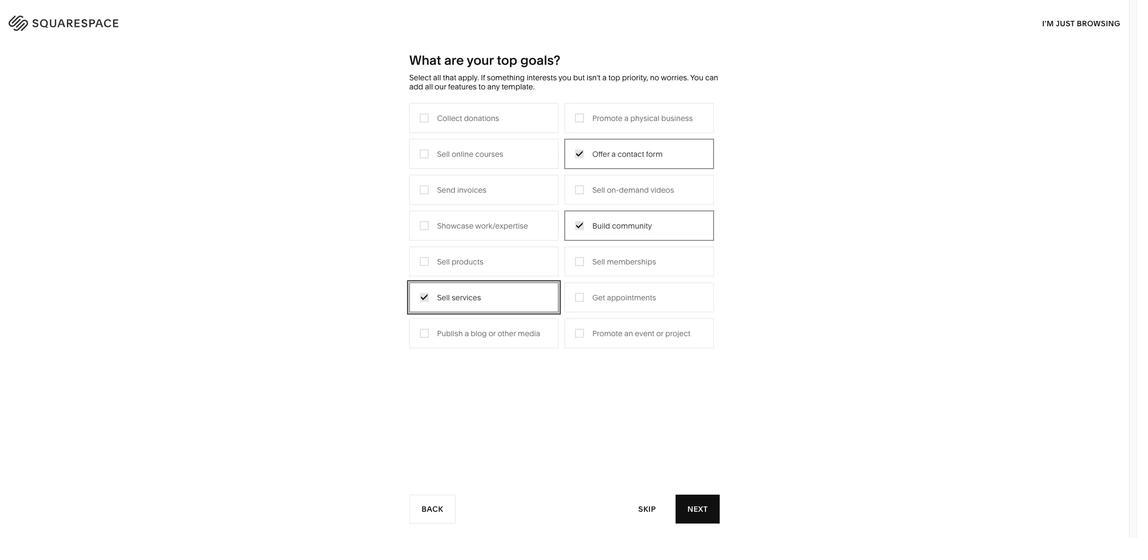 Task type: describe. For each thing, give the bounding box(es) containing it.
profits
[[397, 197, 419, 206]]

but
[[573, 73, 585, 82]]

showcase work/expertise
[[437, 221, 528, 230]]

& for animals
[[581, 165, 586, 174]]

sell products
[[437, 257, 484, 266]]

a inside what are your top goals? select all that apply. if something interests you but isn't a top priority, no worries. you can add all our features to any template.
[[603, 73, 607, 82]]

1 horizontal spatial all
[[433, 73, 441, 82]]

event
[[635, 329, 655, 338]]

log             in link
[[1089, 16, 1116, 26]]

services
[[452, 293, 481, 302]]

if
[[481, 73, 485, 82]]

properties
[[490, 229, 526, 238]]

non-
[[379, 197, 397, 206]]

sell for sell products
[[437, 257, 450, 266]]

squarespace logo link
[[21, 13, 240, 30]]

what
[[409, 52, 441, 68]]

collect donations
[[437, 114, 499, 123]]

animals
[[588, 165, 616, 174]]

something
[[487, 73, 525, 82]]

or for event
[[657, 329, 664, 338]]

media & podcasts
[[443, 181, 506, 190]]

sell on-demand videos
[[593, 185, 674, 194]]

back button
[[409, 495, 456, 524]]

real estate & properties
[[443, 229, 526, 238]]

events
[[443, 197, 466, 206]]

community & non-profits
[[330, 197, 419, 206]]

community
[[612, 221, 652, 230]]

back
[[422, 505, 444, 514]]

worries.
[[661, 73, 689, 82]]

weddings
[[443, 213, 479, 222]]

can
[[706, 73, 719, 82]]

select
[[409, 73, 432, 82]]

travel
[[443, 149, 463, 158]]

travel link
[[443, 149, 474, 158]]

contact
[[618, 149, 645, 159]]

& for podcasts
[[467, 181, 471, 190]]

your
[[467, 52, 494, 68]]

promote an event or project
[[593, 329, 691, 338]]

on-
[[607, 185, 619, 194]]

project
[[666, 329, 691, 338]]

publish a blog or other media
[[437, 329, 540, 338]]

get
[[593, 293, 605, 302]]

donations
[[464, 114, 499, 123]]

lusaka element
[[421, 366, 709, 538]]

memberships
[[607, 257, 656, 266]]

template.
[[502, 82, 535, 91]]

offer
[[593, 149, 610, 159]]

next
[[688, 505, 708, 514]]

fitness link
[[556, 181, 591, 190]]

any
[[488, 82, 500, 91]]

other
[[498, 329, 516, 338]]

podcasts
[[473, 181, 506, 190]]

that
[[443, 73, 456, 82]]

work/expertise
[[475, 221, 528, 230]]

i'm just browsing
[[1043, 19, 1121, 28]]

nature & animals
[[556, 165, 616, 174]]

sell for sell memberships
[[593, 257, 605, 266]]

priority,
[[622, 73, 649, 82]]

lusaka image
[[421, 366, 709, 538]]

a for publish a blog or other media
[[465, 329, 469, 338]]

blog
[[471, 329, 487, 338]]

restaurants
[[443, 165, 484, 174]]

estate
[[460, 229, 482, 238]]

invoices
[[457, 185, 487, 194]]

a for promote a physical business
[[625, 114, 629, 123]]

community
[[330, 197, 371, 206]]

what are your top goals? select all that apply. if something interests you but isn't a top priority, no worries. you can add all our features to any template.
[[409, 52, 719, 91]]

isn't
[[587, 73, 601, 82]]

real estate & properties link
[[443, 229, 537, 238]]

goals?
[[521, 52, 561, 68]]



Task type: locate. For each thing, give the bounding box(es) containing it.
or right 'event'
[[657, 329, 664, 338]]

sell left online
[[437, 149, 450, 159]]

1 vertical spatial top
[[609, 73, 620, 82]]

promote a physical business
[[593, 114, 693, 123]]

send invoices
[[437, 185, 487, 194]]

0 vertical spatial top
[[497, 52, 518, 68]]

promote for promote an event or project
[[593, 329, 623, 338]]

build
[[593, 221, 610, 230]]

are
[[444, 52, 464, 68]]

interests
[[527, 73, 557, 82]]

sell left products
[[437, 257, 450, 266]]

sell left services
[[437, 293, 450, 302]]

a
[[603, 73, 607, 82], [625, 114, 629, 123], [612, 149, 616, 159], [465, 329, 469, 338]]

next button
[[676, 495, 720, 524]]

skip button
[[627, 495, 668, 524]]

1 horizontal spatial or
[[657, 329, 664, 338]]

fitness
[[556, 181, 581, 190]]

2 promote from the top
[[593, 329, 623, 338]]

get appointments
[[593, 293, 656, 302]]

a right offer on the top of the page
[[612, 149, 616, 159]]

in
[[1108, 16, 1116, 26]]

0 horizontal spatial top
[[497, 52, 518, 68]]

1 vertical spatial promote
[[593, 329, 623, 338]]

media & podcasts link
[[443, 181, 516, 190]]

real
[[443, 229, 458, 238]]

& left non-
[[373, 197, 377, 206]]

i'm just browsing link
[[1043, 9, 1121, 38]]

sell online courses
[[437, 149, 504, 159]]

& right "home" in the top of the page
[[579, 149, 584, 158]]

collect
[[437, 114, 462, 123]]

add
[[409, 82, 423, 91]]

decor
[[586, 149, 607, 158]]

a left "physical"
[[625, 114, 629, 123]]

top
[[497, 52, 518, 68], [609, 73, 620, 82]]

& for non-
[[373, 197, 377, 206]]

no
[[650, 73, 659, 82]]

just
[[1056, 19, 1075, 28]]

our
[[435, 82, 446, 91]]

browsing
[[1077, 19, 1121, 28]]

or
[[489, 329, 496, 338], [657, 329, 664, 338]]

skip
[[639, 505, 656, 514]]

offer a contact form
[[593, 149, 663, 159]]

i'm
[[1043, 19, 1054, 28]]

log
[[1089, 16, 1106, 26]]

an
[[625, 329, 633, 338]]

2 or from the left
[[657, 329, 664, 338]]

events link
[[443, 197, 477, 206]]

promote up offer on the top of the page
[[593, 114, 623, 123]]

sell for sell services
[[437, 293, 450, 302]]

promote for promote a physical business
[[593, 114, 623, 123]]

videos
[[651, 185, 674, 194]]

nature & animals link
[[556, 165, 627, 174]]

sell
[[437, 149, 450, 159], [593, 185, 605, 194], [437, 257, 450, 266], [593, 257, 605, 266], [437, 293, 450, 302]]

or for blog
[[489, 329, 496, 338]]

home
[[556, 149, 577, 158]]

you
[[691, 73, 704, 82]]

showcase
[[437, 221, 474, 230]]

sell left memberships
[[593, 257, 605, 266]]

physical
[[631, 114, 660, 123]]

home & decor link
[[556, 149, 618, 158]]

all
[[433, 73, 441, 82], [425, 82, 433, 91]]

sell memberships
[[593, 257, 656, 266]]

top up something
[[497, 52, 518, 68]]

sell left on-
[[593, 185, 605, 194]]

build community
[[593, 221, 652, 230]]

all left our
[[425, 82, 433, 91]]

you
[[559, 73, 572, 82]]

apply.
[[458, 73, 479, 82]]

media
[[518, 329, 540, 338]]

1 or from the left
[[489, 329, 496, 338]]

& right nature
[[581, 165, 586, 174]]

community & non-profits link
[[330, 197, 430, 206]]

& right estate
[[483, 229, 488, 238]]

& for decor
[[579, 149, 584, 158]]

log             in
[[1089, 16, 1116, 26]]

&
[[579, 149, 584, 158], [581, 165, 586, 174], [467, 181, 471, 190], [373, 197, 377, 206], [483, 229, 488, 238]]

0 horizontal spatial or
[[489, 329, 496, 338]]

products
[[452, 257, 484, 266]]

& right media
[[467, 181, 471, 190]]

appointments
[[607, 293, 656, 302]]

all left that on the left of page
[[433, 73, 441, 82]]

form
[[646, 149, 663, 159]]

promote left an
[[593, 329, 623, 338]]

a for offer a contact form
[[612, 149, 616, 159]]

promote
[[593, 114, 623, 123], [593, 329, 623, 338]]

a right isn't
[[603, 73, 607, 82]]

publish
[[437, 329, 463, 338]]

0 vertical spatial promote
[[593, 114, 623, 123]]

1 promote from the top
[[593, 114, 623, 123]]

or right blog
[[489, 329, 496, 338]]

home & decor
[[556, 149, 607, 158]]

send
[[437, 185, 456, 194]]

a left blog
[[465, 329, 469, 338]]

0 horizontal spatial all
[[425, 82, 433, 91]]

sell services
[[437, 293, 481, 302]]

top right isn't
[[609, 73, 620, 82]]

features
[[448, 82, 477, 91]]

sell for sell online courses
[[437, 149, 450, 159]]

squarespace logo image
[[21, 13, 140, 30]]

courses
[[475, 149, 504, 159]]

restaurants link
[[443, 165, 495, 174]]

1 horizontal spatial top
[[609, 73, 620, 82]]

sell for sell on-demand videos
[[593, 185, 605, 194]]

nature
[[556, 165, 579, 174]]

business
[[662, 114, 693, 123]]

to
[[479, 82, 486, 91]]

demand
[[619, 185, 649, 194]]



Task type: vqa. For each thing, say whether or not it's contained in the screenshot.
English
no



